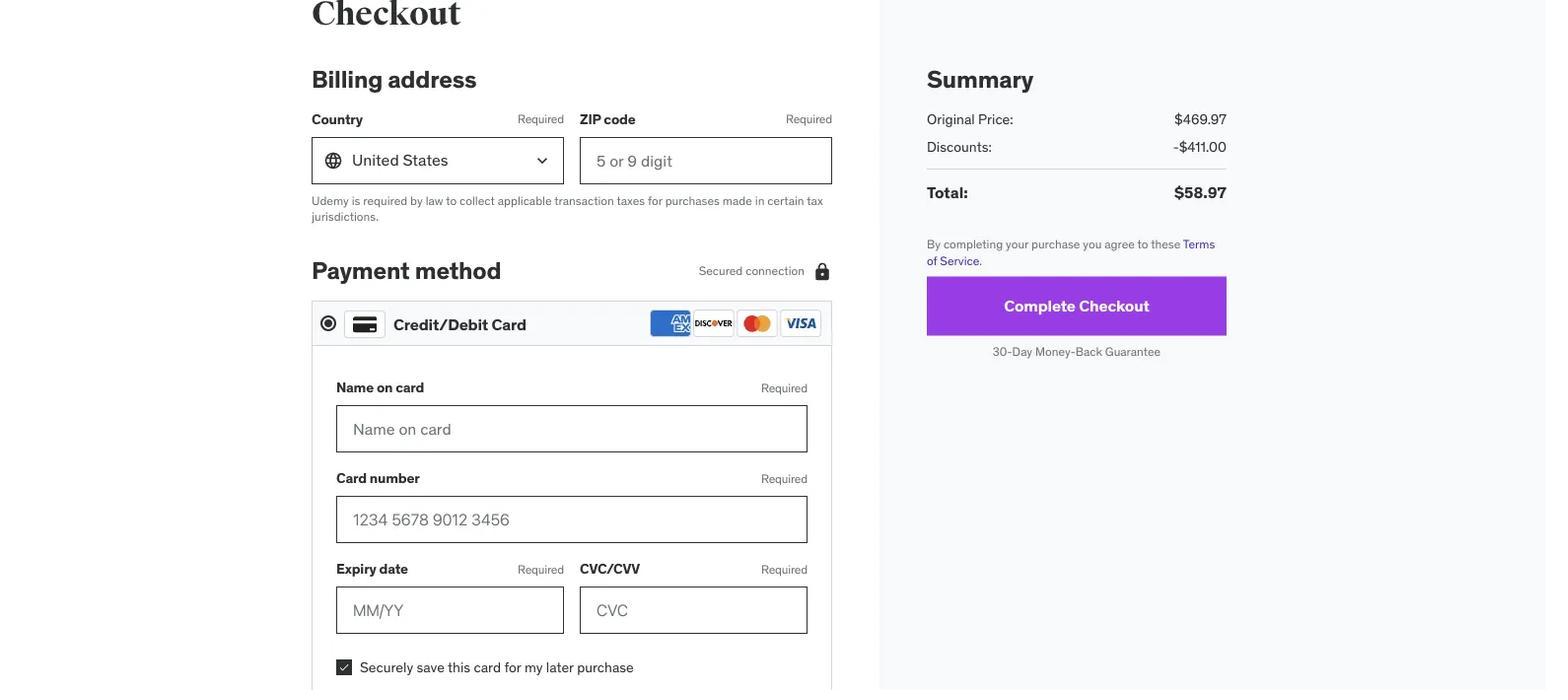 Task type: vqa. For each thing, say whether or not it's contained in the screenshot.
Working with Excel's Lookup Functions's 'lectures'
no



Task type: locate. For each thing, give the bounding box(es) containing it.
-
[[1174, 139, 1179, 156]]

0 horizontal spatial card
[[396, 379, 424, 397]]

udemy
[[312, 193, 349, 208]]

for left 'my'
[[504, 659, 521, 677]]

collect
[[460, 193, 495, 208]]

card inside dropdown button
[[492, 315, 527, 335]]

1 horizontal spatial for
[[648, 193, 663, 208]]

xsmall image
[[336, 661, 352, 676]]

of
[[927, 253, 938, 269]]

small image
[[813, 262, 833, 281]]

applicable
[[498, 193, 552, 208]]

card left number
[[336, 470, 367, 488]]

1 horizontal spatial card
[[492, 315, 527, 335]]

zip
[[580, 110, 601, 128]]

card number
[[336, 470, 420, 488]]

billing address
[[312, 65, 477, 94]]

0 horizontal spatial to
[[446, 193, 457, 208]]

price:
[[979, 111, 1014, 129]]

0 vertical spatial card
[[492, 315, 527, 335]]

taxes
[[617, 193, 645, 208]]

for right "taxes"
[[648, 193, 663, 208]]

these
[[1151, 237, 1181, 252]]

securely
[[360, 659, 413, 677]]

zip code
[[580, 110, 636, 128]]

purchase
[[1032, 237, 1081, 252], [577, 659, 634, 677]]

purchase right later
[[577, 659, 634, 677]]

card right credit/debit on the left top of page
[[492, 315, 527, 335]]

save
[[417, 659, 445, 677]]

credit/debit card
[[394, 315, 527, 335]]

1 vertical spatial purchase
[[577, 659, 634, 677]]

$58.97
[[1175, 183, 1227, 203]]

original
[[927, 111, 975, 129]]

1 vertical spatial for
[[504, 659, 521, 677]]

total:
[[927, 183, 968, 203]]

required for name on card
[[762, 381, 808, 396]]

1 horizontal spatial card
[[474, 659, 501, 677]]

$469.97
[[1175, 111, 1227, 129]]

30-
[[993, 345, 1013, 360]]

name on card
[[336, 379, 424, 397]]

to right law
[[446, 193, 457, 208]]

law
[[426, 193, 443, 208]]

by completing your purchase you agree to these
[[927, 237, 1184, 252]]

checkout
[[1079, 297, 1150, 317]]

required for expiry date
[[518, 562, 564, 577]]

made
[[723, 193, 753, 208]]

billing address element
[[312, 65, 833, 226]]

visa image
[[780, 310, 822, 338]]

Name on card text field
[[336, 406, 808, 453]]

code
[[604, 110, 636, 128]]

1 horizontal spatial to
[[1138, 237, 1149, 252]]

- $411.00
[[1174, 139, 1227, 156]]

card
[[492, 315, 527, 335], [336, 470, 367, 488]]

0 horizontal spatial purchase
[[577, 659, 634, 677]]

complete checkout
[[1004, 297, 1150, 317]]

date
[[379, 561, 408, 578]]

required
[[518, 112, 564, 127], [786, 112, 833, 127], [762, 381, 808, 396], [762, 471, 808, 487], [518, 562, 564, 577], [762, 562, 808, 577]]

for inside the udemy is required by law to collect applicable transaction taxes for purchases made in certain tax jurisdictions.
[[648, 193, 663, 208]]

secured
[[699, 264, 743, 279]]

card image
[[344, 311, 386, 339]]

purchase left the you
[[1032, 237, 1081, 252]]

back
[[1076, 345, 1103, 360]]

1 horizontal spatial purchase
[[1032, 237, 1081, 252]]

required
[[363, 193, 408, 208]]

credit/debit card button
[[321, 310, 824, 339]]

0 vertical spatial for
[[648, 193, 663, 208]]

1 vertical spatial to
[[1138, 237, 1149, 252]]

in
[[755, 193, 765, 208]]

for inside payment method element
[[504, 659, 521, 677]]

discounts:
[[927, 139, 992, 156]]

amex image
[[650, 310, 692, 338]]

expiry
[[336, 561, 376, 578]]

for
[[648, 193, 663, 208], [504, 659, 521, 677]]

0 horizontal spatial for
[[504, 659, 521, 677]]

later
[[546, 659, 574, 677]]

to inside the udemy is required by law to collect applicable transaction taxes for purchases made in certain tax jurisdictions.
[[446, 193, 457, 208]]

0 vertical spatial to
[[446, 193, 457, 208]]

jurisdictions.
[[312, 210, 379, 225]]

to
[[446, 193, 457, 208], [1138, 237, 1149, 252]]

to left these
[[1138, 237, 1149, 252]]

card right on
[[396, 379, 424, 397]]

country
[[312, 110, 363, 128]]

you
[[1083, 237, 1102, 252]]

terms of service link
[[927, 237, 1216, 269]]

1 vertical spatial card
[[336, 470, 367, 488]]

day
[[1013, 345, 1033, 360]]

certain
[[768, 193, 805, 208]]

is
[[352, 193, 360, 208]]

completing
[[944, 237, 1003, 252]]

summary
[[927, 65, 1034, 94]]

card
[[396, 379, 424, 397], [474, 659, 501, 677]]

$411.00
[[1179, 139, 1227, 156]]

card right this
[[474, 659, 501, 677]]



Task type: describe. For each thing, give the bounding box(es) containing it.
on
[[377, 379, 393, 397]]

method
[[415, 256, 502, 286]]

complete checkout button
[[927, 277, 1227, 337]]

purchase inside payment method element
[[577, 659, 634, 677]]

name
[[336, 379, 374, 397]]

udemy is required by law to collect applicable transaction taxes for purchases made in certain tax jurisdictions.
[[312, 193, 823, 225]]

by
[[410, 193, 423, 208]]

expiry date
[[336, 561, 408, 578]]

purchases
[[665, 193, 720, 208]]

required for cvc/cvv
[[762, 562, 808, 577]]

30-day money-back guarantee
[[993, 345, 1161, 360]]

required for zip code
[[786, 112, 833, 127]]

1 vertical spatial card
[[474, 659, 501, 677]]

0 vertical spatial purchase
[[1032, 237, 1081, 252]]

summary element
[[927, 65, 1227, 205]]

number
[[370, 470, 420, 488]]

credit/debit
[[394, 315, 488, 335]]

address
[[388, 65, 477, 94]]

original price:
[[927, 111, 1014, 129]]

payment
[[312, 256, 410, 286]]

required for country
[[518, 112, 564, 127]]

securely save this card for my later purchase
[[360, 659, 634, 677]]

billing
[[312, 65, 383, 94]]

money-
[[1036, 345, 1076, 360]]

5 or 9 digit text field
[[580, 137, 833, 185]]

complete
[[1004, 297, 1076, 317]]

agree
[[1105, 237, 1135, 252]]

my
[[525, 659, 543, 677]]

cvc/cvv
[[580, 561, 640, 578]]

mastercard image
[[737, 310, 778, 338]]

this
[[448, 659, 471, 677]]

discover image
[[693, 310, 735, 338]]

secured connection
[[699, 264, 805, 279]]

required for card number
[[762, 471, 808, 487]]

0 vertical spatial card
[[396, 379, 424, 397]]

transaction
[[555, 193, 614, 208]]

terms
[[1184, 237, 1216, 252]]

your
[[1006, 237, 1029, 252]]

by
[[927, 237, 941, 252]]

tax
[[807, 193, 823, 208]]

0 horizontal spatial card
[[336, 470, 367, 488]]

terms of service
[[927, 237, 1216, 269]]

service
[[940, 253, 980, 269]]

payment method element
[[312, 256, 833, 691]]

guarantee
[[1106, 345, 1161, 360]]

connection
[[746, 264, 805, 279]]

payment method
[[312, 256, 502, 286]]

.
[[980, 253, 983, 269]]



